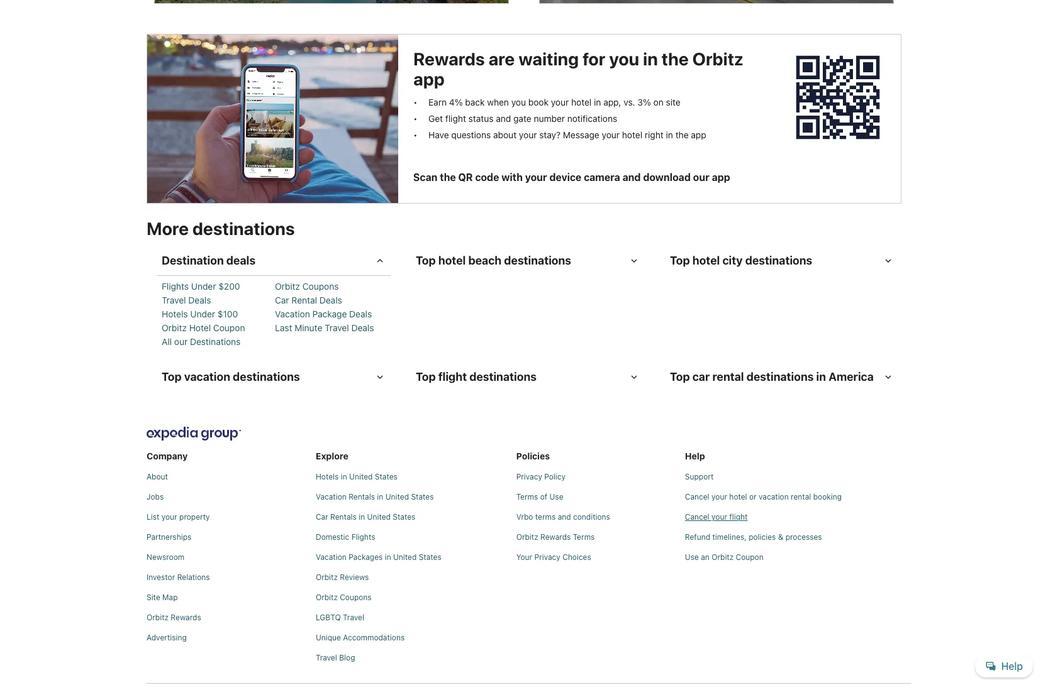 Task type: locate. For each thing, give the bounding box(es) containing it.
vacation package deals link
[[275, 309, 386, 321]]

rewards for orbitz rewards
[[171, 614, 201, 623]]

and right camera
[[623, 172, 641, 183]]

and up about on the left top of the page
[[496, 114, 511, 124]]

hotel up the get flight status and gate number notifications list item at the top of page
[[571, 97, 592, 108]]

states inside vacation packages in united states link
[[419, 553, 442, 563]]

rewards down map
[[171, 614, 201, 623]]

list
[[413, 90, 764, 141], [147, 422, 912, 669], [147, 468, 311, 644], [316, 468, 511, 664], [516, 468, 680, 563], [685, 468, 912, 563]]

small image inside top vacation destinations dropdown button
[[374, 372, 386, 383]]

top inside top flight destinations dropdown button
[[416, 371, 436, 384]]

0 horizontal spatial our
[[174, 337, 188, 348]]

0 vertical spatial vacation
[[184, 371, 230, 384]]

on
[[654, 97, 664, 108]]

1 vertical spatial rental
[[791, 493, 811, 502]]

policies
[[516, 451, 550, 462]]

top hotel city destinations
[[670, 254, 813, 268]]

united down vacation rentals in united states
[[367, 513, 391, 523]]

orbitz reviews
[[316, 574, 369, 583]]

rental
[[292, 295, 317, 306]]

rewards inside policies list item
[[540, 533, 571, 543]]

vacation for packages
[[316, 553, 347, 563]]

earn 4% back when you book your hotel in app, vs. 3% on site list item
[[413, 97, 754, 109]]

orbitz coupons link down the 'orbitz reviews' link at the bottom of the page
[[316, 594, 511, 604]]

more
[[147, 219, 189, 239]]

hotels up the all
[[162, 309, 188, 320]]

cancel for cancel your flight
[[685, 513, 710, 523]]

vacation down domestic
[[316, 553, 347, 563]]

car for rentals
[[316, 513, 328, 523]]

car left rental
[[275, 295, 289, 306]]

1 vertical spatial under
[[190, 309, 215, 320]]

vacation down destinations
[[184, 371, 230, 384]]

newsroom
[[147, 553, 184, 563]]

all
[[162, 337, 172, 348]]

2 vertical spatial vacation
[[316, 553, 347, 563]]

1 vertical spatial hotels
[[316, 473, 339, 482]]

vacation down hotels in united states
[[316, 493, 347, 502]]

orbitz inside company list item
[[147, 614, 169, 623]]

deals inside "car rental deals hotels under $100"
[[319, 295, 342, 306]]

our inside rewards are waiting for you in the orbitz app region
[[693, 172, 710, 183]]

in right right
[[666, 130, 673, 141]]

hotel left right
[[622, 130, 643, 141]]

0 vertical spatial car
[[275, 295, 289, 306]]

hotel inside cancel your hotel or vacation rental booking link
[[729, 493, 747, 502]]

0 vertical spatial you
[[609, 49, 639, 69]]

0 horizontal spatial vacation
[[184, 371, 230, 384]]

small image inside top car rental destinations in america dropdown button
[[883, 372, 894, 383]]

1 horizontal spatial hotels
[[316, 473, 339, 482]]

privacy down the policies
[[516, 473, 542, 482]]

0 vertical spatial our
[[693, 172, 710, 183]]

your inside company list item
[[162, 513, 177, 523]]

list your property link
[[147, 513, 311, 523]]

0 vertical spatial hotels
[[162, 309, 188, 320]]

app for scan the qr code with your device camera and download our app
[[712, 172, 730, 183]]

car inside list
[[316, 513, 328, 523]]

unique accommodations
[[316, 634, 405, 643]]

small image inside top flight destinations dropdown button
[[629, 372, 640, 383]]

hotels
[[162, 309, 188, 320], [316, 473, 339, 482]]

waiting
[[519, 49, 579, 69]]

travel down flights under $200
[[162, 295, 186, 306]]

list containing earn 4% back when you book your hotel in app, vs. 3% on site
[[413, 90, 764, 141]]

book
[[528, 97, 549, 108]]

right
[[645, 130, 664, 141]]

terms
[[535, 513, 556, 523]]

0 vertical spatial rentals
[[349, 493, 375, 502]]

states up vacation rentals in united states
[[375, 473, 398, 482]]

1 vertical spatial car
[[316, 513, 328, 523]]

coupons
[[302, 282, 339, 292], [340, 594, 372, 603]]

travel inside "link"
[[316, 654, 337, 663]]

0 horizontal spatial rental
[[713, 371, 744, 384]]

2 horizontal spatial small image
[[883, 256, 894, 267]]

the up site
[[662, 49, 689, 69]]

the inside list item
[[676, 130, 689, 141]]

car
[[275, 295, 289, 306], [316, 513, 328, 523]]

earn 4% back when you book your hotel in app, vs. 3% on site
[[428, 97, 681, 108]]

0 horizontal spatial terms
[[516, 493, 538, 502]]

you inside list item
[[511, 97, 526, 108]]

rewards up your privacy choices
[[540, 533, 571, 543]]

0 horizontal spatial small image
[[374, 372, 386, 383]]

policies list item
[[516, 446, 680, 563]]

1 horizontal spatial rental
[[791, 493, 811, 502]]

1 horizontal spatial our
[[693, 172, 710, 183]]

0 horizontal spatial you
[[511, 97, 526, 108]]

0 vertical spatial the
[[662, 49, 689, 69]]

under up hotel
[[190, 309, 215, 320]]

flight inside 'link'
[[729, 513, 748, 523]]

advertising link
[[147, 634, 311, 644]]

list containing hotels in united states
[[316, 468, 511, 664]]

rewards inside company list item
[[171, 614, 201, 623]]

jobs
[[147, 493, 164, 502]]

1 horizontal spatial you
[[609, 49, 639, 69]]

download
[[643, 172, 691, 183]]

0 horizontal spatial rewards
[[171, 614, 201, 623]]

cancel down support
[[685, 493, 710, 502]]

2 horizontal spatial small image
[[883, 372, 894, 383]]

coupons inside orbitz coupons travel deals
[[302, 282, 339, 292]]

the right right
[[676, 130, 689, 141]]

0 vertical spatial rental
[[713, 371, 744, 384]]

coupons for orbitz coupons travel deals
[[302, 282, 339, 292]]

destinations
[[190, 337, 241, 348]]

travel down vacation package deals link
[[325, 323, 349, 334]]

coupon down $100
[[213, 323, 245, 334]]

0 vertical spatial and
[[496, 114, 511, 124]]

vacation right or
[[759, 493, 789, 502]]

0 vertical spatial coupons
[[302, 282, 339, 292]]

in
[[643, 49, 658, 69], [594, 97, 601, 108], [666, 130, 673, 141], [816, 371, 826, 384], [341, 473, 347, 482], [377, 493, 383, 502], [359, 513, 365, 523], [385, 553, 391, 563]]

1 horizontal spatial terms
[[573, 533, 595, 543]]

destination deals button
[[154, 247, 393, 276]]

0 horizontal spatial car
[[275, 295, 289, 306]]

terms left of
[[516, 493, 538, 502]]

orbitz coupons link up car rental deals link at the left top of page
[[275, 282, 386, 293]]

in up 3%
[[643, 49, 658, 69]]

small image inside top hotel beach destinations dropdown button
[[629, 256, 640, 267]]

processes
[[786, 533, 822, 543]]

0 horizontal spatial and
[[496, 114, 511, 124]]

deals down flights under $200
[[188, 295, 211, 306]]

rentals for car
[[330, 513, 357, 523]]

deals up package
[[319, 295, 342, 306]]

list containing support
[[685, 468, 912, 563]]

flights inside flights under $200 link
[[162, 282, 189, 292]]

deals right package
[[349, 309, 372, 320]]

in inside rewards are waiting for you in the orbitz app
[[643, 49, 658, 69]]

support link
[[685, 473, 912, 483]]

flights down car rentals in united states
[[352, 533, 375, 543]]

your right with
[[525, 172, 547, 183]]

and inside policies list item
[[558, 513, 571, 523]]

booking
[[813, 493, 842, 502]]

coupon inside use an orbitz coupon link
[[736, 553, 764, 563]]

use
[[550, 493, 563, 502], [685, 553, 699, 563]]

get flight status and gate number notifications list item
[[413, 114, 754, 125]]

help list item
[[685, 446, 912, 563]]

small image inside top hotel city destinations dropdown button
[[883, 256, 894, 267]]

1 horizontal spatial coupon
[[736, 553, 764, 563]]

hotels in united states
[[316, 473, 398, 482]]

0 horizontal spatial use
[[550, 493, 563, 502]]

map
[[162, 594, 178, 603]]

flight
[[445, 114, 466, 124], [438, 371, 467, 384], [729, 513, 748, 523]]

top inside top car rental destinations in america dropdown button
[[670, 371, 690, 384]]

vacation up 'last'
[[275, 309, 310, 320]]

our right the all
[[174, 337, 188, 348]]

hotel inside have questions about your stay? message your hotel right in the app list item
[[622, 130, 643, 141]]

in right packages on the left bottom of the page
[[385, 553, 391, 563]]

travel blog
[[316, 654, 355, 663]]

use an orbitz coupon link
[[685, 553, 912, 563]]

when
[[487, 97, 509, 108]]

flight for get
[[445, 114, 466, 124]]

hotel left city
[[693, 254, 720, 268]]

travel blog link
[[316, 654, 511, 664]]

partnerships link
[[147, 533, 311, 543]]

rentals up "domestic flights"
[[330, 513, 357, 523]]

1 vertical spatial rentals
[[330, 513, 357, 523]]

1 vertical spatial vacation
[[759, 493, 789, 502]]

car
[[693, 371, 710, 384]]

rentals up car rentals in united states
[[349, 493, 375, 502]]

rental right car
[[713, 371, 744, 384]]

your right list
[[162, 513, 177, 523]]

small image
[[629, 256, 640, 267], [883, 256, 894, 267], [374, 372, 386, 383]]

states inside car rentals in united states link
[[393, 513, 415, 523]]

0 horizontal spatial hotels
[[162, 309, 188, 320]]

0 horizontal spatial small image
[[374, 256, 386, 267]]

destination
[[162, 254, 224, 268]]

investor
[[147, 574, 175, 583]]

0 vertical spatial app
[[413, 69, 445, 90]]

united inside vacation rentals in united states link
[[386, 493, 409, 502]]

hotel left the beach
[[438, 254, 466, 268]]

0 vertical spatial flight
[[445, 114, 466, 124]]

0 vertical spatial vacation
[[275, 309, 310, 320]]

1 vertical spatial you
[[511, 97, 526, 108]]

orbitz coupons
[[316, 594, 372, 603]]

hotels inside "car rental deals hotels under $100"
[[162, 309, 188, 320]]

you up the gate
[[511, 97, 526, 108]]

united inside car rentals in united states link
[[367, 513, 391, 523]]

accommodations
[[343, 634, 405, 643]]

our right 'download'
[[693, 172, 710, 183]]

orbitz rewards terms link
[[516, 533, 680, 543]]

terms
[[516, 493, 538, 502], [573, 533, 595, 543]]

1 vertical spatial rewards
[[540, 533, 571, 543]]

united down hotels in united states link
[[386, 493, 409, 502]]

2 vertical spatial app
[[712, 172, 730, 183]]

1 cancel from the top
[[685, 493, 710, 502]]

vacation for package
[[275, 309, 310, 320]]

investor relations link
[[147, 574, 311, 584]]

top vacation destinations button
[[154, 363, 393, 392]]

vacation rentals in united states link
[[316, 493, 511, 503]]

list containing about
[[147, 468, 311, 644]]

top inside top vacation destinations dropdown button
[[162, 371, 182, 384]]

2 vertical spatial flight
[[729, 513, 748, 523]]

1 vertical spatial the
[[676, 130, 689, 141]]

app up earn
[[413, 69, 445, 90]]

hotel left or
[[729, 493, 747, 502]]

travel inside "last minute travel deals all our destinations"
[[325, 323, 349, 334]]

1 horizontal spatial car
[[316, 513, 328, 523]]

you right for
[[609, 49, 639, 69]]

small image for top hotel city destinations
[[883, 256, 894, 267]]

app inside rewards are waiting for you in the orbitz app
[[413, 69, 445, 90]]

2 vertical spatial rewards
[[171, 614, 201, 623]]

app right 'download'
[[712, 172, 730, 183]]

small image inside destination deals 'dropdown button'
[[374, 256, 386, 267]]

the left qr
[[440, 172, 456, 183]]

0 horizontal spatial app
[[413, 69, 445, 90]]

1 vertical spatial app
[[691, 130, 706, 141]]

have questions about your stay? message your hotel right in the app
[[428, 130, 706, 141]]

top inside top hotel beach destinations dropdown button
[[416, 254, 436, 268]]

car rentals in united states
[[316, 513, 415, 523]]

1 vertical spatial flight
[[438, 371, 467, 384]]

1 vertical spatial our
[[174, 337, 188, 348]]

cancel
[[685, 493, 710, 502], [685, 513, 710, 523]]

1 vertical spatial coupons
[[340, 594, 372, 603]]

states
[[375, 473, 398, 482], [411, 493, 434, 502], [393, 513, 415, 523], [419, 553, 442, 563]]

list for company
[[147, 468, 311, 644]]

cancel your hotel or vacation rental booking link
[[685, 493, 912, 503]]

1 vertical spatial and
[[623, 172, 641, 183]]

orbitz rewards
[[147, 614, 201, 623]]

have
[[428, 130, 449, 141]]

flight inside list item
[[445, 114, 466, 124]]

flight inside dropdown button
[[438, 371, 467, 384]]

united down domestic flights link
[[393, 553, 417, 563]]

0 horizontal spatial flights
[[162, 282, 189, 292]]

2 horizontal spatial app
[[712, 172, 730, 183]]

united inside vacation packages in united states link
[[393, 553, 417, 563]]

terms inside terms of use link
[[516, 493, 538, 502]]

0 horizontal spatial coupons
[[302, 282, 339, 292]]

cancel inside 'link'
[[685, 513, 710, 523]]

1 vertical spatial flights
[[352, 533, 375, 543]]

2 horizontal spatial rewards
[[540, 533, 571, 543]]

deals inside vacation package deals orbitz hotel coupon
[[349, 309, 372, 320]]

and inside list item
[[496, 114, 511, 124]]

hotels down explore on the left bottom of the page
[[316, 473, 339, 482]]

top for top hotel city destinations
[[670, 254, 690, 268]]

0 vertical spatial under
[[191, 282, 216, 292]]

rewards
[[413, 49, 485, 69], [540, 533, 571, 543], [171, 614, 201, 623]]

top inside top hotel city destinations dropdown button
[[670, 254, 690, 268]]

privacy down the orbitz rewards terms
[[535, 553, 561, 563]]

car inside "car rental deals hotels under $100"
[[275, 295, 289, 306]]

vacation inside vacation package deals orbitz hotel coupon
[[275, 309, 310, 320]]

travel down unique
[[316, 654, 337, 663]]

2 vertical spatial and
[[558, 513, 571, 523]]

small image
[[374, 256, 386, 267], [629, 372, 640, 383], [883, 372, 894, 383]]

deals
[[188, 295, 211, 306], [319, 295, 342, 306], [349, 309, 372, 320], [351, 323, 374, 334]]

orbitz
[[692, 49, 744, 69], [275, 282, 300, 292], [162, 323, 187, 334], [516, 533, 538, 543], [712, 553, 734, 563], [316, 574, 338, 583], [316, 594, 338, 603], [147, 614, 169, 623]]

you inside rewards are waiting for you in the orbitz app
[[609, 49, 639, 69]]

1 horizontal spatial flights
[[352, 533, 375, 543]]

rewards up 4%
[[413, 49, 485, 69]]

use right of
[[550, 493, 563, 502]]

have questions about your stay? message your hotel right in the app list item
[[413, 130, 754, 141]]

0 vertical spatial cancel
[[685, 493, 710, 502]]

states down vacation rentals in united states link
[[393, 513, 415, 523]]

list for help
[[685, 468, 912, 563]]

0 horizontal spatial coupon
[[213, 323, 245, 334]]

vacation package deals orbitz hotel coupon
[[162, 309, 372, 334]]

and right terms
[[558, 513, 571, 523]]

coupon down refund timelines, policies & processes
[[736, 553, 764, 563]]

your up timelines,
[[712, 513, 727, 523]]

newsroom link
[[147, 553, 311, 563]]

coupons inside the explore list item
[[340, 594, 372, 603]]

investor relations
[[147, 574, 210, 583]]

in inside dropdown button
[[816, 371, 826, 384]]

vacation for rentals
[[316, 493, 347, 502]]

flights
[[162, 282, 189, 292], [352, 533, 375, 543]]

get flight status and gate number notifications
[[428, 114, 617, 124]]

use left an
[[685, 553, 699, 563]]

1 vertical spatial cancel
[[685, 513, 710, 523]]

0 vertical spatial coupon
[[213, 323, 245, 334]]

1 horizontal spatial coupons
[[340, 594, 372, 603]]

flights down the destination
[[162, 282, 189, 292]]

1 horizontal spatial small image
[[629, 372, 640, 383]]

of
[[540, 493, 548, 502]]

0 vertical spatial flights
[[162, 282, 189, 292]]

destinations
[[192, 219, 295, 239], [504, 254, 571, 268], [745, 254, 813, 268], [233, 371, 300, 384], [470, 371, 537, 384], [747, 371, 814, 384]]

unique accommodations link
[[316, 634, 511, 644]]

united up vacation rentals in united states
[[349, 473, 373, 482]]

terms up choices
[[573, 533, 595, 543]]

1 horizontal spatial and
[[558, 513, 571, 523]]

states inside vacation rentals in united states link
[[411, 493, 434, 502]]

0 vertical spatial use
[[550, 493, 563, 502]]

under
[[191, 282, 216, 292], [190, 309, 215, 320]]

package
[[312, 309, 347, 320]]

terms of use
[[516, 493, 563, 502]]

cancel up refund
[[685, 513, 710, 523]]

app right right
[[691, 130, 706, 141]]

privacy
[[516, 473, 542, 482], [535, 553, 561, 563]]

deals down vacation package deals link
[[351, 323, 374, 334]]

list containing privacy policy
[[516, 468, 680, 563]]

car for rental
[[275, 295, 289, 306]]

terms inside orbitz rewards terms link
[[573, 533, 595, 543]]

1 horizontal spatial app
[[691, 130, 706, 141]]

get
[[428, 114, 443, 124]]

rental down support link
[[791, 493, 811, 502]]

explore
[[316, 451, 349, 462]]

orbitz coupons link
[[275, 282, 386, 293], [316, 594, 511, 604]]

terms of use link
[[516, 493, 680, 503]]

coupon inside vacation package deals orbitz hotel coupon
[[213, 323, 245, 334]]

minute
[[295, 323, 322, 334]]

1 vertical spatial use
[[685, 553, 699, 563]]

0 vertical spatial terms
[[516, 493, 538, 502]]

car up domestic
[[316, 513, 328, 523]]

small image for top flight destinations
[[629, 372, 640, 383]]

top for top hotel beach destinations
[[416, 254, 436, 268]]

rewards inside rewards are waiting for you in the orbitz app
[[413, 49, 485, 69]]

1 horizontal spatial rewards
[[413, 49, 485, 69]]

orbitz coupons travel deals
[[162, 282, 339, 306]]

1 horizontal spatial use
[[685, 553, 699, 563]]

about
[[493, 130, 517, 141]]

app inside list item
[[691, 130, 706, 141]]

top
[[416, 254, 436, 268], [670, 254, 690, 268], [162, 371, 182, 384], [416, 371, 436, 384], [670, 371, 690, 384]]

relations
[[177, 574, 210, 583]]

2 cancel from the top
[[685, 513, 710, 523]]

domestic flights link
[[316, 533, 511, 543]]

coupons up car rental deals link at the left top of page
[[302, 282, 339, 292]]

packages
[[349, 553, 383, 563]]

travel up unique accommodations
[[343, 614, 364, 623]]

vrbo
[[516, 513, 533, 523]]

your inside 'link'
[[712, 513, 727, 523]]

in left america
[[816, 371, 826, 384]]

1 horizontal spatial small image
[[629, 256, 640, 267]]

rewards are waiting for you in the orbitz app region
[[413, 49, 764, 189]]

under up "travel deals" link
[[191, 282, 216, 292]]

states down domestic flights link
[[419, 553, 442, 563]]

coupons down reviews
[[340, 594, 372, 603]]

1 vertical spatial vacation
[[316, 493, 347, 502]]

1 vertical spatial terms
[[573, 533, 595, 543]]

states down hotels in united states link
[[411, 493, 434, 502]]

1 vertical spatial coupon
[[736, 553, 764, 563]]

hotels under $100 link
[[162, 309, 272, 321]]

1 horizontal spatial vacation
[[759, 493, 789, 502]]

0 vertical spatial rewards
[[413, 49, 485, 69]]



Task type: vqa. For each thing, say whether or not it's contained in the screenshot.
4th directional ICON from right
no



Task type: describe. For each thing, give the bounding box(es) containing it.
top car rental destinations in america button
[[663, 363, 902, 392]]

cancel your flight link
[[685, 513, 912, 523]]

4%
[[449, 97, 463, 108]]

top hotel city destinations button
[[663, 247, 902, 276]]

deals inside "last minute travel deals all our destinations"
[[351, 323, 374, 334]]

rewards for orbitz rewards terms
[[540, 533, 571, 543]]

for
[[583, 49, 606, 69]]

last minute travel deals link
[[275, 323, 386, 334]]

states inside hotels in united states link
[[375, 473, 398, 482]]

list
[[147, 513, 159, 523]]

notifications
[[567, 114, 617, 124]]

top hotel beach destinations button
[[408, 247, 647, 276]]

orbitz hotel coupon link
[[162, 323, 272, 334]]

gate
[[513, 114, 531, 124]]

vacation inside cancel your hotel or vacation rental booking link
[[759, 493, 789, 502]]

under inside "car rental deals hotels under $100"
[[190, 309, 215, 320]]

list for explore
[[316, 468, 511, 664]]

your privacy choices
[[516, 553, 591, 563]]

top vacation destinations
[[162, 371, 300, 384]]

top flight destinations button
[[408, 363, 647, 392]]

top flight destinations
[[416, 371, 537, 384]]

hotel
[[189, 323, 211, 334]]

the inside rewards are waiting for you in the orbitz app
[[662, 49, 689, 69]]

site
[[147, 594, 160, 603]]

lgbtq
[[316, 614, 341, 623]]

2 vertical spatial the
[[440, 172, 456, 183]]

3%
[[638, 97, 651, 108]]

company
[[147, 451, 188, 462]]

small image for top car rental destinations in america
[[883, 372, 894, 383]]

property
[[179, 513, 210, 523]]

stay?
[[539, 130, 561, 141]]

2 horizontal spatial and
[[623, 172, 641, 183]]

privacy policy link
[[516, 473, 680, 483]]

use inside policies list item
[[550, 493, 563, 502]]

flights inside domestic flights link
[[352, 533, 375, 543]]

0 vertical spatial orbitz coupons link
[[275, 282, 386, 293]]

destination deals
[[162, 254, 256, 268]]

america
[[829, 371, 874, 384]]

list for policies
[[516, 468, 680, 563]]

policies
[[749, 533, 776, 543]]

hotels in united states link
[[316, 473, 511, 483]]

more destinations
[[147, 219, 295, 239]]

in down vacation rentals in united states
[[359, 513, 365, 523]]

hotels inside hotels in united states link
[[316, 473, 339, 482]]

0 vertical spatial privacy
[[516, 473, 542, 482]]

orbitz inside rewards are waiting for you in the orbitz app
[[692, 49, 744, 69]]

rewards are waiting for you in the orbitz app
[[413, 49, 744, 90]]

vrbo terms and conditions
[[516, 513, 610, 523]]

vacation packages in united states
[[316, 553, 442, 563]]

status
[[469, 114, 494, 124]]

policy
[[544, 473, 566, 482]]

you for for
[[609, 49, 639, 69]]

united for vacation packages in united states
[[393, 553, 417, 563]]

states for car rentals in united states
[[393, 513, 415, 523]]

top for top vacation destinations
[[162, 371, 182, 384]]

deals inside orbitz coupons travel deals
[[188, 295, 211, 306]]

about
[[147, 473, 168, 482]]

orbitz rewards terms
[[516, 533, 595, 543]]

travel inside orbitz coupons travel deals
[[162, 295, 186, 306]]

camera
[[584, 172, 620, 183]]

site
[[666, 97, 681, 108]]

hotel inside top hotel city destinations dropdown button
[[693, 254, 720, 268]]

scan
[[413, 172, 438, 183]]

states for vacation rentals in united states
[[411, 493, 434, 502]]

your down get flight status and gate number notifications
[[519, 130, 537, 141]]

our inside "last minute travel deals all our destinations"
[[174, 337, 188, 348]]

rental inside dropdown button
[[713, 371, 744, 384]]

back
[[465, 97, 485, 108]]

or
[[749, 493, 757, 502]]

site map link
[[147, 594, 311, 604]]

orbitz inside orbitz coupons travel deals
[[275, 282, 300, 292]]

all our destinations link
[[162, 337, 272, 348]]

in down explore on the left bottom of the page
[[341, 473, 347, 482]]

domestic flights
[[316, 533, 375, 543]]

questions
[[451, 130, 491, 141]]

united inside hotels in united states link
[[349, 473, 373, 482]]

partnerships
[[147, 533, 191, 543]]

your down "notifications"
[[602, 130, 620, 141]]

company list item
[[147, 446, 311, 644]]

refund timelines, policies & processes link
[[685, 533, 912, 543]]

cancel for cancel your hotel or vacation rental booking
[[685, 493, 710, 502]]

deals
[[226, 254, 256, 268]]

in up car rentals in united states
[[377, 493, 383, 502]]

united for car rentals in united states
[[367, 513, 391, 523]]

an
[[701, 553, 710, 563]]

coupons for orbitz coupons
[[340, 594, 372, 603]]

rental inside the help list item
[[791, 493, 811, 502]]

small image for destination deals
[[374, 256, 386, 267]]

vs.
[[624, 97, 635, 108]]

city
[[723, 254, 743, 268]]

cancel your flight
[[685, 513, 748, 523]]

small image for top hotel beach destinations
[[629, 256, 640, 267]]

orbitz inside policies list item
[[516, 533, 538, 543]]

1 vertical spatial privacy
[[535, 553, 561, 563]]

$100
[[218, 309, 238, 320]]

reviews
[[340, 574, 369, 583]]

vacation inside top vacation destinations dropdown button
[[184, 371, 230, 384]]

in left app,
[[594, 97, 601, 108]]

top for top car rental destinations in america
[[670, 371, 690, 384]]

orbitz rewards link
[[147, 614, 311, 624]]

earn
[[428, 97, 447, 108]]

hotel inside top hotel beach destinations dropdown button
[[438, 254, 466, 268]]

orbitz inside the help list item
[[712, 553, 734, 563]]

more destinations region
[[139, 212, 909, 400]]

code
[[475, 172, 499, 183]]

lgbtq travel
[[316, 614, 364, 623]]

flight for top
[[438, 371, 467, 384]]

&
[[778, 533, 784, 543]]

support
[[685, 473, 714, 482]]

with
[[502, 172, 523, 183]]

hotel inside earn 4% back when you book your hotel in app, vs. 3% on site list item
[[571, 97, 592, 108]]

jobs link
[[147, 493, 311, 503]]

small image for top vacation destinations
[[374, 372, 386, 383]]

privacy policy
[[516, 473, 566, 482]]

app for have questions about your stay? message your hotel right in the app
[[691, 130, 706, 141]]

top for top flight destinations
[[416, 371, 436, 384]]

vacation rentals in united states
[[316, 493, 434, 502]]

1 vertical spatial orbitz coupons link
[[316, 594, 511, 604]]

rentals for vacation
[[349, 493, 375, 502]]

app,
[[604, 97, 621, 108]]

qr code image
[[790, 49, 887, 146]]

top hotel beach destinations
[[416, 254, 571, 268]]

expedia group logo image
[[147, 428, 241, 441]]

list for rewards are waiting for you in the orbitz app
[[413, 90, 764, 141]]

orbitz inside vacation package deals orbitz hotel coupon
[[162, 323, 187, 334]]

conditions
[[573, 513, 610, 523]]

explore list item
[[316, 446, 511, 664]]

states for vacation packages in united states
[[419, 553, 442, 563]]

$200
[[218, 282, 240, 292]]

device
[[550, 172, 582, 183]]

refund timelines, policies & processes
[[685, 533, 822, 543]]

your up number
[[551, 97, 569, 108]]

use inside the help list item
[[685, 553, 699, 563]]

you for when
[[511, 97, 526, 108]]

destinations inside dropdown button
[[470, 371, 537, 384]]

your up cancel your flight
[[712, 493, 727, 502]]

united for vacation rentals in united states
[[386, 493, 409, 502]]

list containing company
[[147, 422, 912, 669]]



